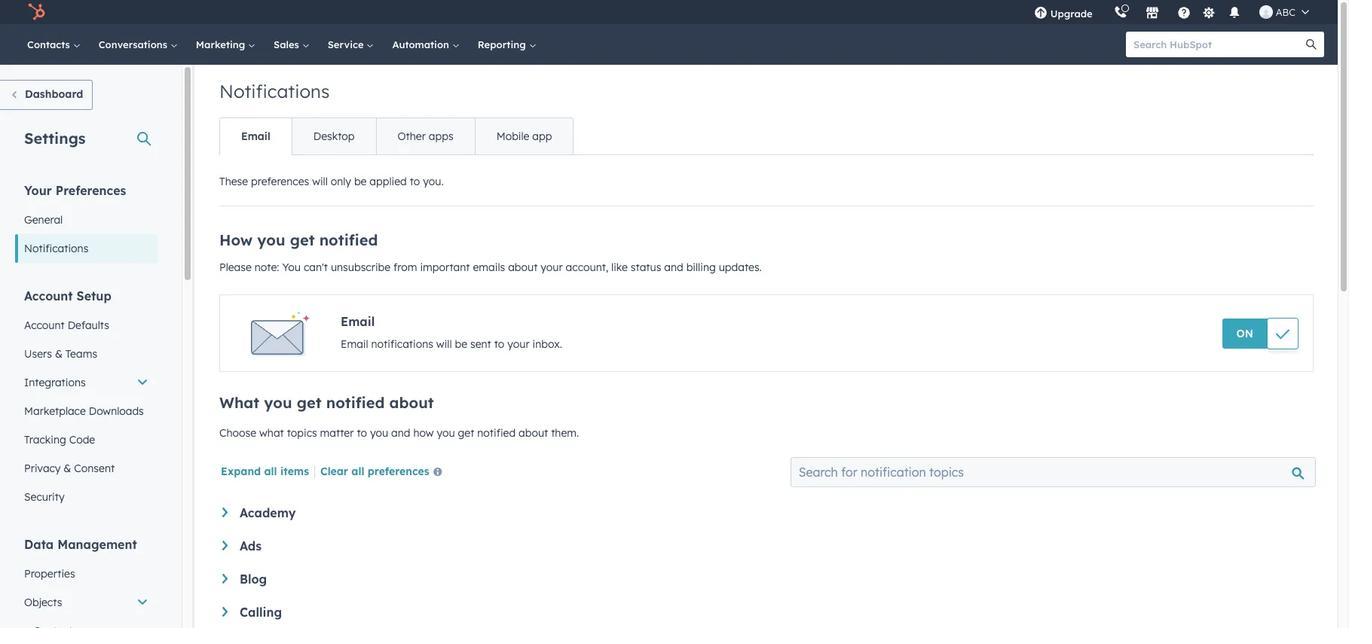 Task type: vqa. For each thing, say whether or not it's contained in the screenshot.
'Email domains to block' on the bottom left of page
no



Task type: locate. For each thing, give the bounding box(es) containing it.
0 vertical spatial email
[[241, 130, 270, 143]]

2 caret image from the top
[[222, 541, 228, 551]]

tracking code link
[[15, 426, 158, 454]]

menu
[[1023, 0, 1320, 24]]

0 vertical spatial preferences
[[251, 175, 309, 188]]

1 horizontal spatial preferences
[[368, 465, 429, 479]]

about
[[508, 261, 538, 274], [389, 393, 434, 412], [519, 427, 548, 440]]

&
[[55, 347, 63, 361], [64, 462, 71, 476]]

1 vertical spatial notifications
[[24, 242, 88, 256]]

sales
[[274, 38, 302, 50]]

expand all items
[[221, 465, 309, 479]]

1 vertical spatial account
[[24, 319, 65, 332]]

navigation
[[219, 118, 574, 155]]

ads
[[240, 539, 262, 554]]

0 horizontal spatial all
[[264, 465, 277, 479]]

0 horizontal spatial and
[[391, 427, 410, 440]]

1 horizontal spatial be
[[455, 338, 467, 351]]

calling icon image
[[1114, 6, 1127, 20]]

inbox.
[[533, 338, 562, 351]]

how
[[413, 427, 434, 440]]

important
[[420, 261, 470, 274]]

0 vertical spatial your
[[541, 261, 563, 274]]

menu item
[[1103, 0, 1106, 24]]

caret image
[[222, 508, 228, 518], [222, 541, 228, 551], [222, 574, 228, 584], [222, 608, 228, 617]]

marketplace downloads
[[24, 405, 144, 418]]

code
[[69, 433, 95, 447]]

your left inbox.
[[507, 338, 530, 351]]

caret image for academy
[[222, 508, 228, 518]]

defaults
[[68, 319, 109, 332]]

2 vertical spatial to
[[357, 427, 367, 440]]

notifications
[[219, 80, 330, 103], [24, 242, 88, 256]]

4 caret image from the top
[[222, 608, 228, 617]]

0 horizontal spatial your
[[507, 338, 530, 351]]

be right only at top
[[354, 175, 367, 188]]

desktop
[[313, 130, 355, 143]]

1 vertical spatial be
[[455, 338, 467, 351]]

caret image inside academy dropdown button
[[222, 508, 228, 518]]

1 horizontal spatial to
[[410, 175, 420, 188]]

all right clear
[[351, 465, 364, 479]]

app
[[532, 130, 552, 143]]

notified for how you get notified
[[326, 393, 385, 412]]

& right users at the left of the page
[[55, 347, 63, 361]]

navigation containing email
[[219, 118, 574, 155]]

caret image for ads
[[222, 541, 228, 551]]

get right 'how'
[[458, 427, 474, 440]]

and left 'how'
[[391, 427, 410, 440]]

conversations
[[99, 38, 170, 50]]

2 vertical spatial about
[[519, 427, 548, 440]]

1 horizontal spatial and
[[664, 261, 683, 274]]

mobile app button
[[475, 118, 573, 155]]

unsubscribe
[[331, 261, 391, 274]]

preferences right these
[[251, 175, 309, 188]]

automation
[[392, 38, 452, 50]]

will for be
[[436, 338, 452, 351]]

users & teams
[[24, 347, 97, 361]]

sent
[[470, 338, 491, 351]]

0 horizontal spatial be
[[354, 175, 367, 188]]

0 vertical spatial be
[[354, 175, 367, 188]]

account for account setup
[[24, 289, 73, 304]]

choose what topics matter to you and how you get notified about them.
[[219, 427, 579, 440]]

0 horizontal spatial &
[[55, 347, 63, 361]]

0 horizontal spatial notifications
[[24, 242, 88, 256]]

0 horizontal spatial will
[[312, 175, 328, 188]]

other
[[398, 130, 426, 143]]

your preferences element
[[15, 182, 158, 263]]

only
[[331, 175, 351, 188]]

1 vertical spatial get
[[297, 393, 322, 412]]

1 vertical spatial email
[[341, 314, 375, 329]]

0 vertical spatial will
[[312, 175, 328, 188]]

1 horizontal spatial &
[[64, 462, 71, 476]]

these
[[219, 175, 248, 188]]

1 vertical spatial and
[[391, 427, 410, 440]]

1 vertical spatial preferences
[[368, 465, 429, 479]]

2 account from the top
[[24, 319, 65, 332]]

email inside button
[[241, 130, 270, 143]]

2 horizontal spatial to
[[494, 338, 505, 351]]

1 all from the left
[[264, 465, 277, 479]]

caret image left academy
[[222, 508, 228, 518]]

get for notifications
[[290, 231, 315, 249]]

what you get notified about
[[219, 393, 434, 412]]

how
[[219, 231, 253, 249]]

1 caret image from the top
[[222, 508, 228, 518]]

account setup element
[[15, 288, 158, 512]]

notified
[[319, 231, 378, 249], [326, 393, 385, 412], [477, 427, 516, 440]]

Search for notification topics search field
[[791, 458, 1316, 488]]

account defaults link
[[15, 311, 158, 340]]

you right 'how'
[[437, 427, 455, 440]]

caret image for blog
[[222, 574, 228, 584]]

hubspot link
[[18, 3, 57, 21]]

2 all from the left
[[351, 465, 364, 479]]

consent
[[74, 462, 115, 476]]

will left only at top
[[312, 175, 328, 188]]

users & teams link
[[15, 340, 158, 369]]

updates.
[[719, 261, 762, 274]]

to
[[410, 175, 420, 188], [494, 338, 505, 351], [357, 427, 367, 440]]

mobile
[[496, 130, 529, 143]]

other apps button
[[376, 118, 475, 155]]

account defaults
[[24, 319, 109, 332]]

you
[[282, 261, 301, 274]]

account up account defaults
[[24, 289, 73, 304]]

other apps
[[398, 130, 453, 143]]

notifications down the general
[[24, 242, 88, 256]]

notified left them.
[[477, 427, 516, 440]]

all for clear
[[351, 465, 364, 479]]

account
[[24, 289, 73, 304], [24, 319, 65, 332]]

notified up matter at the left bottom
[[326, 393, 385, 412]]

your
[[24, 183, 52, 198]]

preferences down choose what topics matter to you and how you get notified about them.
[[368, 465, 429, 479]]

please note: you can't unsubscribe from important emails about your account, like status and billing updates.
[[219, 261, 762, 274]]

account for account defaults
[[24, 319, 65, 332]]

about left them.
[[519, 427, 548, 440]]

email left notifications
[[341, 338, 368, 351]]

2 vertical spatial email
[[341, 338, 368, 351]]

1 horizontal spatial will
[[436, 338, 452, 351]]

2 vertical spatial notified
[[477, 427, 516, 440]]

will left sent
[[436, 338, 452, 351]]

caret image inside blog dropdown button
[[222, 574, 228, 584]]

be left sent
[[455, 338, 467, 351]]

your left account,
[[541, 261, 563, 274]]

search image
[[1306, 39, 1317, 50]]

academy
[[240, 506, 296, 521]]

your
[[541, 261, 563, 274], [507, 338, 530, 351]]

can't
[[304, 261, 328, 274]]

notified up unsubscribe
[[319, 231, 378, 249]]

email up notifications
[[341, 314, 375, 329]]

& right privacy
[[64, 462, 71, 476]]

all left the 'items'
[[264, 465, 277, 479]]

choose
[[219, 427, 256, 440]]

1 horizontal spatial all
[[351, 465, 364, 479]]

management
[[57, 537, 137, 552]]

0 vertical spatial account
[[24, 289, 73, 304]]

search button
[[1299, 32, 1324, 57]]

dashboard
[[25, 87, 83, 101]]

clear all preferences button
[[320, 464, 448, 482]]

0 vertical spatial notifications
[[219, 80, 330, 103]]

1 account from the top
[[24, 289, 73, 304]]

notified for notifications
[[319, 231, 378, 249]]

1 vertical spatial notified
[[326, 393, 385, 412]]

0 horizontal spatial preferences
[[251, 175, 309, 188]]

1 vertical spatial &
[[64, 462, 71, 476]]

3 caret image from the top
[[222, 574, 228, 584]]

settings image
[[1202, 6, 1216, 20]]

get up you
[[290, 231, 315, 249]]

caret image left calling
[[222, 608, 228, 617]]

0 vertical spatial about
[[508, 261, 538, 274]]

notifications image
[[1228, 7, 1241, 20]]

notifications down "sales"
[[219, 80, 330, 103]]

0 vertical spatial notified
[[319, 231, 378, 249]]

email notifications will be sent to your inbox.
[[341, 338, 562, 351]]

1 vertical spatial your
[[507, 338, 530, 351]]

reporting
[[478, 38, 529, 50]]

all inside button
[[351, 465, 364, 479]]

to left you.
[[410, 175, 420, 188]]

0 vertical spatial get
[[290, 231, 315, 249]]

you
[[257, 231, 285, 249], [264, 393, 292, 412], [370, 427, 388, 440], [437, 427, 455, 440]]

ads button
[[222, 539, 1311, 554]]

caret image left ads
[[222, 541, 228, 551]]

caret image inside ads dropdown button
[[222, 541, 228, 551]]

0 vertical spatial &
[[55, 347, 63, 361]]

all
[[264, 465, 277, 479], [351, 465, 364, 479]]

blog
[[240, 572, 267, 587]]

account up users at the left of the page
[[24, 319, 65, 332]]

like
[[611, 261, 628, 274]]

academy button
[[222, 506, 1311, 521]]

upgrade image
[[1034, 7, 1047, 20]]

about up 'how'
[[389, 393, 434, 412]]

automation link
[[383, 24, 469, 65]]

caret image inside calling dropdown button
[[222, 608, 228, 617]]

to right sent
[[494, 338, 505, 351]]

data management
[[24, 537, 137, 552]]

applied
[[370, 175, 407, 188]]

and left billing
[[664, 261, 683, 274]]

marketplaces image
[[1145, 7, 1159, 20]]

marketplace downloads link
[[15, 397, 158, 426]]

caret image left blog at the bottom left of the page
[[222, 574, 228, 584]]

email up these
[[241, 130, 270, 143]]

account,
[[566, 261, 608, 274]]

to right matter at the left bottom
[[357, 427, 367, 440]]

about right the emails
[[508, 261, 538, 274]]

privacy
[[24, 462, 61, 476]]

1 vertical spatial to
[[494, 338, 505, 351]]

get up topics
[[297, 393, 322, 412]]

1 vertical spatial will
[[436, 338, 452, 351]]



Task type: describe. For each thing, give the bounding box(es) containing it.
caret image for calling
[[222, 608, 228, 617]]

blog button
[[222, 572, 1311, 587]]

objects
[[24, 596, 62, 610]]

settings link
[[1200, 4, 1219, 20]]

calling button
[[222, 605, 1311, 620]]

tracking
[[24, 433, 66, 447]]

calling
[[240, 605, 282, 620]]

0 vertical spatial to
[[410, 175, 420, 188]]

you.
[[423, 175, 444, 188]]

please
[[219, 261, 252, 274]]

sales link
[[265, 24, 319, 65]]

2 vertical spatial get
[[458, 427, 474, 440]]

abc
[[1276, 6, 1296, 18]]

conversations link
[[89, 24, 187, 65]]

brad klo image
[[1259, 5, 1273, 19]]

setup
[[77, 289, 111, 304]]

apps
[[429, 130, 453, 143]]

& for users
[[55, 347, 63, 361]]

security
[[24, 491, 65, 504]]

data management element
[[15, 537, 158, 629]]

status
[[631, 261, 661, 274]]

will for only
[[312, 175, 328, 188]]

contacts link
[[18, 24, 89, 65]]

0 vertical spatial and
[[664, 261, 683, 274]]

expand
[[221, 465, 261, 479]]

service link
[[319, 24, 383, 65]]

properties
[[24, 568, 75, 581]]

all for expand
[[264, 465, 277, 479]]

you up 'clear all preferences'
[[370, 427, 388, 440]]

general
[[24, 213, 63, 227]]

calling icon button
[[1108, 2, 1133, 22]]

preferences inside button
[[368, 465, 429, 479]]

downloads
[[89, 405, 144, 418]]

billing
[[686, 261, 716, 274]]

notifications inside your preferences element
[[24, 242, 88, 256]]

abc button
[[1250, 0, 1318, 24]]

properties link
[[15, 560, 158, 589]]

integrations button
[[15, 369, 158, 397]]

notifications
[[371, 338, 433, 351]]

preferences
[[56, 183, 126, 198]]

settings
[[24, 129, 86, 148]]

general link
[[15, 206, 158, 234]]

marketing
[[196, 38, 248, 50]]

get for how you get notified
[[297, 393, 322, 412]]

how you get notified
[[219, 231, 378, 249]]

you up the note:
[[257, 231, 285, 249]]

clear
[[320, 465, 348, 479]]

contacts
[[27, 38, 73, 50]]

expand all items button
[[221, 465, 309, 479]]

menu containing abc
[[1023, 0, 1320, 24]]

you up what
[[264, 393, 292, 412]]

notifications button
[[1222, 0, 1247, 24]]

matter
[[320, 427, 354, 440]]

mobile app
[[496, 130, 552, 143]]

marketing link
[[187, 24, 265, 65]]

note:
[[255, 261, 279, 274]]

security link
[[15, 483, 158, 512]]

reporting link
[[469, 24, 545, 65]]

what
[[259, 427, 284, 440]]

1 horizontal spatial your
[[541, 261, 563, 274]]

upgrade
[[1050, 8, 1093, 20]]

& for privacy
[[64, 462, 71, 476]]

privacy & consent
[[24, 462, 115, 476]]

Search HubSpot search field
[[1126, 32, 1311, 57]]

help image
[[1177, 7, 1191, 20]]

account setup
[[24, 289, 111, 304]]

users
[[24, 347, 52, 361]]

on
[[1237, 327, 1253, 341]]

tracking code
[[24, 433, 95, 447]]

0 horizontal spatial to
[[357, 427, 367, 440]]

dashboard link
[[0, 80, 93, 110]]

email button
[[220, 118, 291, 155]]

topics
[[287, 427, 317, 440]]

help button
[[1171, 0, 1197, 24]]

what
[[219, 393, 259, 412]]

hubspot image
[[27, 3, 45, 21]]

integrations
[[24, 376, 86, 390]]

objects button
[[15, 589, 158, 617]]

marketplaces button
[[1136, 0, 1168, 24]]

1 horizontal spatial notifications
[[219, 80, 330, 103]]

these preferences will only be applied to you.
[[219, 175, 444, 188]]

service
[[328, 38, 367, 50]]

1 vertical spatial about
[[389, 393, 434, 412]]

teams
[[65, 347, 97, 361]]

from
[[393, 261, 417, 274]]

clear all preferences
[[320, 465, 429, 479]]

them.
[[551, 427, 579, 440]]



